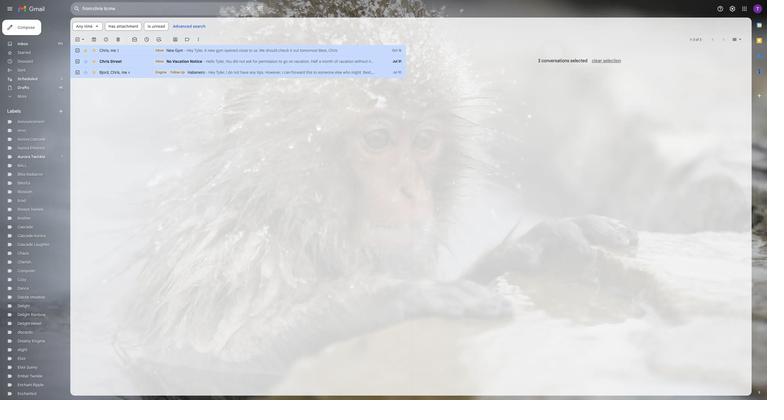 Task type: describe. For each thing, give the bounding box(es) containing it.
is unread button
[[144, 22, 169, 31]]

none checkbox inside row
[[75, 48, 80, 53]]

tomorrow!
[[300, 48, 318, 53]]

inbox no vacation notice - hello tyler, you did not ask for permission to go on vacation. half a month  of vacation without notice is unacceptable. please get back to me as soon  as possible. sincerely, chris
[[156, 59, 512, 64]]

clear selection link
[[588, 58, 621, 64]]

cascade link
[[18, 225, 33, 230]]

5,
[[405, 70, 408, 75]]

10
[[398, 70, 402, 74]]

4
[[128, 70, 130, 75]]

blissful
[[18, 181, 30, 186]]

inbox for inbox no vacation notice - hello tyler, you did not ask for permission to go on vacation. half a month  of vacation without notice is unacceptable. please get back to me as soon  as possible. sincerely, chris
[[156, 59, 164, 63]]

scheduled
[[18, 77, 38, 82]]

–
[[691, 38, 693, 42]]

bliss radiance link
[[18, 172, 43, 177]]

2 as from the left
[[464, 59, 468, 64]]

blossom link
[[18, 190, 32, 195]]

row containing bjord
[[70, 67, 543, 78]]

computer
[[18, 269, 35, 274]]

enchant ripple
[[18, 383, 44, 388]]

labels image
[[185, 37, 190, 42]]

aurora for aurora cascade
[[18, 137, 29, 142]]

selection
[[603, 58, 621, 64]]

elixir for elixir sunny
[[18, 366, 26, 371]]

inbox link
[[18, 41, 28, 46]]

aurora twinkle
[[18, 155, 45, 160]]

31
[[398, 59, 402, 63]]

2 horizontal spatial 3
[[700, 38, 702, 42]]

cascade for cascade link
[[18, 225, 33, 230]]

chris down report spam icon
[[99, 48, 109, 53]]

to right back
[[439, 59, 442, 64]]

cascade for cascade laughter
[[18, 243, 33, 248]]

2 i from the left
[[282, 70, 283, 75]]

aurora for aurora twinkle
[[18, 155, 30, 160]]

inbox for inbox new gym - hey tyler, a new gym opened close to us. we should check it out tomorrow!  best, chris
[[156, 48, 164, 52]]

mark as read image
[[132, 37, 137, 42]]

inbox for inbox
[[18, 41, 28, 46]]

a
[[204, 48, 207, 53]]

discardo link
[[18, 331, 33, 335]]

enigma inside labels navigation
[[32, 339, 45, 344]]

, for chris
[[109, 48, 110, 53]]

delight velvet
[[18, 322, 41, 327]]

habenero - hey tyler, i do not have any tips. however, i can forward this to someone  else who might. best, chris on wed, jul 5, 2023 at 1:06 pm tyler black  <blacklashes1000@gmail.com> wrote: hey chris,
[[188, 70, 543, 75]]

snoozed link
[[18, 59, 33, 64]]

2 inside labels navigation
[[61, 77, 63, 81]]

jul 10
[[393, 70, 402, 74]]

compose
[[18, 25, 35, 30]]

notice
[[369, 59, 380, 64]]

inbox new gym - hey tyler, a new gym opened close to us. we should check it out tomorrow!  best, chris
[[156, 48, 338, 53]]

dazzle meadow
[[18, 295, 45, 300]]

enchant ripple link
[[18, 383, 44, 388]]

has attachment
[[109, 24, 138, 29]]

more
[[18, 94, 27, 99]]

chris,
[[533, 70, 543, 75]]

jul for jul 10
[[393, 70, 397, 74]]

back
[[429, 59, 438, 64]]

of inside row
[[334, 59, 338, 64]]

breeze twinkle link
[[18, 207, 43, 212]]

jul for jul 31
[[393, 59, 397, 63]]

check
[[278, 48, 289, 53]]

ethereal
[[30, 146, 45, 151]]

should
[[266, 48, 277, 53]]

main menu image
[[7, 5, 13, 12]]

brother
[[18, 216, 31, 221]]

twinkle for ember twinkle
[[30, 375, 43, 379]]

0 vertical spatial best,
[[319, 48, 328, 53]]

snooze image
[[144, 37, 149, 42]]

oct 16
[[392, 48, 402, 52]]

follow up
[[170, 70, 185, 74]]

arno link
[[18, 128, 26, 133]]

arno
[[18, 128, 26, 133]]

labels navigation
[[0, 18, 70, 401]]

did
[[233, 59, 238, 64]]

forward
[[291, 70, 305, 75]]

advanced search button
[[171, 21, 208, 31]]

selected
[[570, 58, 588, 64]]

0 horizontal spatial me
[[111, 48, 116, 53]]

labels
[[7, 109, 21, 114]]

Search mail text field
[[82, 6, 242, 12]]

row containing chris
[[70, 45, 406, 56]]

dazzle meadow link
[[18, 295, 45, 300]]

wed,
[[389, 70, 398, 75]]

settings image
[[729, 5, 736, 12]]

clear
[[592, 58, 602, 64]]

report spam image
[[103, 37, 109, 42]]

sunny
[[27, 366, 37, 371]]

any
[[250, 70, 256, 75]]

chris down street
[[111, 70, 120, 75]]

support image
[[717, 5, 724, 12]]

is
[[148, 24, 151, 29]]

search mail image
[[72, 4, 82, 14]]

advanced search
[[173, 24, 206, 29]]

jul 31
[[393, 59, 402, 63]]

go
[[283, 59, 288, 64]]

twinkle for aurora twinkle
[[31, 155, 45, 160]]

dazzle
[[18, 295, 29, 300]]

out
[[293, 48, 299, 53]]

1 vertical spatial not
[[234, 70, 239, 75]]

blossom
[[18, 190, 32, 195]]

please
[[410, 59, 422, 64]]

0 vertical spatial tyler,
[[194, 48, 203, 53]]

brad
[[18, 199, 26, 204]]

laughter
[[34, 243, 50, 248]]

unread
[[152, 24, 165, 29]]

1 horizontal spatial hey
[[209, 70, 215, 75]]

1 vertical spatial tyler,
[[216, 59, 225, 64]]

elixir for elixir link
[[18, 357, 26, 362]]

2 vertical spatial -
[[206, 70, 208, 75]]

delete image
[[115, 37, 121, 42]]

habenero
[[188, 70, 205, 75]]

move to inbox image
[[173, 37, 178, 42]]

0 vertical spatial not
[[239, 59, 245, 64]]

who
[[343, 70, 350, 75]]

chaos
[[18, 251, 29, 256]]

0 vertical spatial -
[[184, 48, 186, 53]]

advanced search options image
[[255, 3, 266, 14]]

aurora cascade
[[18, 137, 45, 142]]

bjord
[[99, 70, 109, 75]]

to left 'us.'
[[249, 48, 253, 53]]

announcement
[[18, 120, 44, 124]]

aurora twinkle link
[[18, 155, 45, 160]]

vacation
[[339, 59, 354, 64]]

follow
[[170, 70, 180, 74]]



Task type: vqa. For each thing, say whether or not it's contained in the screenshot.
the (
no



Task type: locate. For each thing, give the bounding box(es) containing it.
0 horizontal spatial enigma
[[32, 339, 45, 344]]

as right soon
[[464, 59, 468, 64]]

of right –
[[696, 38, 699, 42]]

twinkle up ripple
[[30, 375, 43, 379]]

enigma right the dreamy on the left
[[32, 339, 45, 344]]

1 horizontal spatial of
[[696, 38, 699, 42]]

not right did
[[239, 59, 245, 64]]

delight for delight rainbow
[[18, 313, 30, 318]]

inbox
[[18, 41, 28, 46], [156, 48, 164, 52], [156, 59, 164, 63]]

bjord , chris , me 4
[[99, 70, 130, 75]]

2 row from the top
[[70, 56, 512, 67]]

row down it
[[70, 56, 512, 67]]

2 delight from the top
[[18, 313, 30, 318]]

hey left chris,
[[525, 70, 532, 75]]

2 horizontal spatial me
[[443, 59, 449, 64]]

1 horizontal spatial me
[[122, 70, 127, 75]]

dreamy enigma link
[[18, 339, 45, 344]]

row containing chris street
[[70, 56, 512, 67]]

delight velvet link
[[18, 322, 41, 327]]

1 vertical spatial best,
[[363, 70, 372, 75]]

1 vertical spatial 1
[[61, 155, 63, 159]]

chris up inbox no vacation notice - hello tyler, you did not ask for permission to go on vacation. half a month  of vacation without notice is unacceptable. please get back to me as soon  as possible. sincerely, chris
[[329, 48, 338, 53]]

toggle split pane mode image
[[732, 37, 737, 42]]

bliss
[[18, 172, 26, 177]]

1 horizontal spatial 1
[[690, 38, 691, 42]]

3 row from the top
[[70, 67, 543, 78]]

cascade down cascade link
[[18, 234, 33, 239]]

i left can
[[282, 70, 283, 75]]

cascade up ethereal
[[30, 137, 45, 142]]

0 horizontal spatial hey
[[187, 48, 194, 53]]

0 vertical spatial enigma
[[156, 70, 167, 74]]

elixir link
[[18, 357, 26, 362]]

delight rainbow link
[[18, 313, 46, 318]]

0 vertical spatial 1
[[690, 38, 691, 42]]

1 as from the left
[[450, 59, 454, 64]]

tyler, left do
[[216, 70, 225, 75]]

inbox inside inbox no vacation notice - hello tyler, you did not ask for permission to go on vacation. half a month  of vacation without notice is unacceptable. please get back to me as soon  as possible. sincerely, chris
[[156, 59, 164, 63]]

0 vertical spatial of
[[696, 38, 699, 42]]

1 for 1 – 3 of 3
[[690, 38, 691, 42]]

elixir sunny
[[18, 366, 37, 371]]

jul left 5,
[[398, 70, 404, 75]]

ball
[[18, 163, 27, 168]]

0 horizontal spatial best,
[[319, 48, 328, 53]]

2 vertical spatial inbox
[[156, 59, 164, 63]]

inbox left no at the top of the page
[[156, 59, 164, 63]]

any time
[[76, 24, 93, 29]]

radiance
[[27, 172, 43, 177]]

best, up "a"
[[319, 48, 328, 53]]

2 vertical spatial tyler,
[[216, 70, 225, 75]]

jul left 10
[[393, 70, 397, 74]]

best, right might.
[[363, 70, 372, 75]]

twinkle for breeze twinkle
[[31, 207, 43, 212]]

1 elixir from the top
[[18, 357, 26, 362]]

aurora up aurora twinkle link at the left top
[[18, 146, 29, 151]]

1 horizontal spatial 3
[[693, 38, 695, 42]]

more button
[[0, 92, 66, 101]]

has attachment button
[[105, 22, 142, 31]]

1 for 1
[[61, 155, 63, 159]]

i
[[226, 70, 227, 75], [282, 70, 283, 75]]

any
[[76, 24, 83, 29]]

meadow
[[30, 295, 45, 300]]

tyler, left you
[[216, 59, 225, 64]]

aurora ethereal link
[[18, 146, 45, 151]]

inbox up starred link
[[18, 41, 28, 46]]

hey down hello
[[209, 70, 215, 75]]

brad link
[[18, 199, 26, 204]]

aurora down arno
[[18, 137, 29, 142]]

aurora ethereal
[[18, 146, 45, 151]]

main content containing 3 conversations selected
[[70, 18, 752, 396]]

chris , me 2
[[99, 48, 119, 53]]

cascade for cascade aurora
[[18, 234, 33, 239]]

chris right sincerely,
[[503, 59, 512, 64]]

, down chris street
[[109, 70, 110, 75]]

0 vertical spatial elixir
[[18, 357, 26, 362]]

breeze twinkle
[[18, 207, 43, 212]]

delight for delight link
[[18, 304, 30, 309]]

2 elixir from the top
[[18, 366, 26, 371]]

sent
[[18, 68, 26, 73]]

aurora for aurora ethereal
[[18, 146, 29, 151]]

possible.
[[469, 59, 485, 64]]

110
[[58, 42, 63, 46]]

chris up bjord
[[99, 59, 109, 64]]

cascade up chaos link
[[18, 243, 33, 248]]

me left 4 in the left of the page
[[122, 70, 127, 75]]

delight link
[[18, 304, 30, 309]]

1 vertical spatial of
[[334, 59, 338, 64]]

2 inside chris , me 2
[[117, 48, 119, 53]]

permission
[[259, 59, 278, 64]]

enigma inside row
[[156, 70, 167, 74]]

1 horizontal spatial best,
[[363, 70, 372, 75]]

me up tyler
[[443, 59, 449, 64]]

discardo
[[18, 331, 33, 335]]

0 vertical spatial delight
[[18, 304, 30, 309]]

None checkbox
[[75, 48, 80, 53]]

1 horizontal spatial as
[[464, 59, 468, 64]]

advanced
[[173, 24, 192, 29]]

inbox inside labels navigation
[[18, 41, 28, 46]]

0 vertical spatial 2
[[117, 48, 119, 53]]

to left go
[[279, 59, 282, 64]]

0 horizontal spatial 1
[[61, 155, 63, 159]]

soon
[[455, 59, 463, 64]]

breeze
[[18, 207, 30, 212]]

2 vertical spatial me
[[122, 70, 127, 75]]

gmail image
[[18, 3, 48, 14]]

it
[[290, 48, 292, 53]]

archive image
[[91, 37, 97, 42]]

blissful link
[[18, 181, 30, 186]]

as
[[450, 59, 454, 64], [464, 59, 468, 64]]

oct
[[392, 48, 398, 52]]

however,
[[265, 70, 281, 75]]

2 horizontal spatial hey
[[525, 70, 532, 75]]

starred link
[[18, 50, 31, 55]]

more image
[[196, 37, 201, 42]]

jul
[[393, 59, 397, 63], [398, 70, 404, 75], [393, 70, 397, 74]]

delight down dazzle
[[18, 304, 30, 309]]

2 up 48 at the top of page
[[61, 77, 63, 81]]

cozy
[[18, 278, 26, 283]]

<blacklashes1000@gmail.com>
[[457, 70, 512, 75]]

has
[[109, 24, 116, 29]]

3
[[693, 38, 695, 42], [700, 38, 702, 42], [538, 58, 540, 64]]

this
[[306, 70, 312, 75]]

1 vertical spatial -
[[203, 59, 205, 64]]

cherish
[[18, 260, 31, 265]]

not right do
[[234, 70, 239, 75]]

pm
[[431, 70, 437, 75]]

as left soon
[[450, 59, 454, 64]]

have
[[240, 70, 249, 75]]

0 vertical spatial twinkle
[[31, 155, 45, 160]]

1 inside labels navigation
[[61, 155, 63, 159]]

1 vertical spatial delight
[[18, 313, 30, 318]]

0 vertical spatial inbox
[[18, 41, 28, 46]]

row down vacation.
[[70, 67, 543, 78]]

2 down delete icon
[[117, 48, 119, 53]]

row
[[70, 45, 406, 56], [70, 56, 512, 67], [70, 67, 543, 78]]

add to tasks image
[[156, 37, 162, 42]]

delight up discardo
[[18, 322, 30, 327]]

None checkbox
[[75, 37, 80, 42], [75, 59, 80, 64], [75, 70, 80, 75], [75, 37, 80, 42], [75, 59, 80, 64], [75, 70, 80, 75]]

2 vertical spatial delight
[[18, 322, 30, 327]]

twinkle down ethereal
[[31, 155, 45, 160]]

0 horizontal spatial of
[[334, 59, 338, 64]]

clear selection
[[592, 58, 621, 64]]

, up chris street
[[109, 48, 110, 53]]

, for bjord
[[109, 70, 110, 75]]

cascade down brother link
[[18, 225, 33, 230]]

1 vertical spatial me
[[443, 59, 449, 64]]

i left do
[[226, 70, 227, 75]]

of right 'month'
[[334, 59, 338, 64]]

0 horizontal spatial -
[[184, 48, 186, 53]]

compose button
[[2, 20, 41, 35]]

gym
[[216, 48, 223, 53]]

aurora up ball
[[18, 155, 30, 160]]

new
[[166, 48, 174, 53]]

snoozed
[[18, 59, 33, 64]]

2 vertical spatial twinkle
[[30, 375, 43, 379]]

jul left 31
[[393, 59, 397, 63]]

2 horizontal spatial -
[[206, 70, 208, 75]]

ripple
[[33, 383, 44, 388]]

aurora up laughter
[[34, 234, 45, 239]]

None search field
[[70, 2, 268, 15]]

cascade laughter
[[18, 243, 50, 248]]

to right this
[[313, 70, 317, 75]]

hey right gym
[[187, 48, 194, 53]]

at
[[418, 70, 422, 75]]

0 vertical spatial me
[[111, 48, 116, 53]]

drafts link
[[18, 85, 29, 90]]

tyler, left a
[[194, 48, 203, 53]]

0 horizontal spatial as
[[450, 59, 454, 64]]

half
[[311, 59, 318, 64]]

1 i from the left
[[226, 70, 227, 75]]

unacceptable.
[[384, 59, 409, 64]]

1 horizontal spatial 2
[[117, 48, 119, 53]]

48
[[59, 86, 63, 90]]

can
[[284, 70, 291, 75]]

1 row from the top
[[70, 45, 406, 56]]

wrote:
[[513, 70, 524, 75]]

1 horizontal spatial i
[[282, 70, 283, 75]]

inbox inside inbox new gym - hey tyler, a new gym opened close to us. we should check it out tomorrow!  best, chris
[[156, 48, 164, 52]]

you
[[226, 59, 232, 64]]

delight for delight velvet
[[18, 322, 30, 327]]

delight down delight link
[[18, 313, 30, 318]]

0 horizontal spatial i
[[226, 70, 227, 75]]

3 conversations selected
[[538, 58, 588, 64]]

dreamy
[[18, 339, 31, 344]]

street
[[110, 59, 122, 64]]

computer link
[[18, 269, 35, 274]]

main content
[[70, 18, 752, 396]]

enigma down no at the top of the page
[[156, 70, 167, 74]]

1 delight from the top
[[18, 304, 30, 309]]

- left hello
[[203, 59, 205, 64]]

inbox left new
[[156, 48, 164, 52]]

row up did
[[70, 45, 406, 56]]

best,
[[319, 48, 328, 53], [363, 70, 372, 75]]

cascade aurora
[[18, 234, 45, 239]]

me up chris street
[[111, 48, 116, 53]]

for
[[253, 59, 258, 64]]

twinkle right breeze
[[31, 207, 43, 212]]

, left 4 in the left of the page
[[120, 70, 121, 75]]

delight rainbow
[[18, 313, 46, 318]]

1 vertical spatial elixir
[[18, 366, 26, 371]]

delight
[[18, 304, 30, 309], [18, 313, 30, 318], [18, 322, 30, 327]]

tips.
[[257, 70, 264, 75]]

elixir down elight
[[18, 357, 26, 362]]

1 vertical spatial inbox
[[156, 48, 164, 52]]

1 vertical spatial twinkle
[[31, 207, 43, 212]]

- right gym
[[184, 48, 186, 53]]

conversations
[[542, 58, 569, 64]]

ask
[[246, 59, 252, 64]]

1 – 3 of 3
[[690, 38, 702, 42]]

elixir down elixir link
[[18, 366, 26, 371]]

1 vertical spatial enigma
[[32, 339, 45, 344]]

1 horizontal spatial enigma
[[156, 70, 167, 74]]

tab list
[[752, 18, 767, 381]]

0 horizontal spatial 3
[[538, 58, 540, 64]]

scheduled link
[[18, 77, 38, 82]]

1 vertical spatial 2
[[61, 77, 63, 81]]

3 delight from the top
[[18, 322, 30, 327]]

0 horizontal spatial 2
[[61, 77, 63, 81]]

labels heading
[[7, 109, 58, 114]]

chris left on
[[373, 70, 382, 75]]

clear search image
[[243, 3, 254, 14]]

drafts
[[18, 85, 29, 90]]

- right habenero
[[206, 70, 208, 75]]

announcement link
[[18, 120, 44, 124]]

notice
[[190, 59, 202, 64]]

ember twinkle link
[[18, 375, 43, 379]]

1 horizontal spatial -
[[203, 59, 205, 64]]



